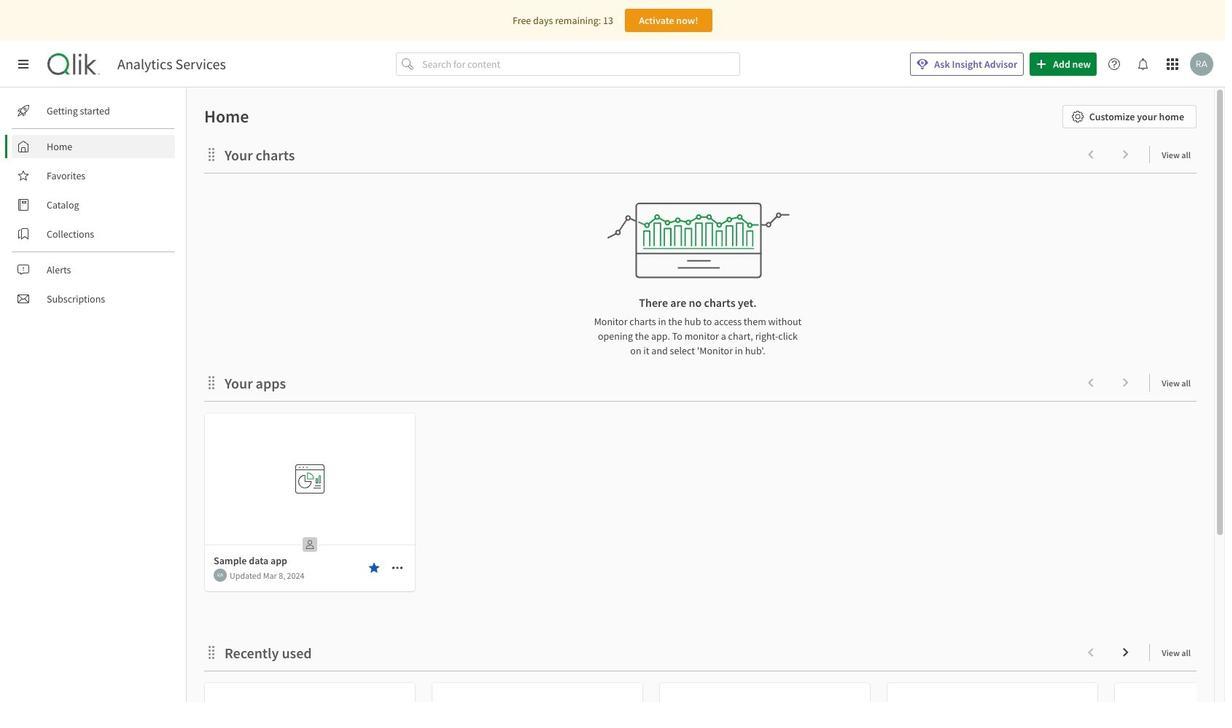 Task type: locate. For each thing, give the bounding box(es) containing it.
1 vertical spatial move collection image
[[204, 375, 219, 390]]

1 move collection image from the top
[[204, 147, 219, 162]]

1 horizontal spatial ruby anderson image
[[1190, 53, 1214, 76]]

ruby anderson image
[[1190, 53, 1214, 76], [214, 569, 227, 582]]

0 vertical spatial ruby anderson image
[[1190, 53, 1214, 76]]

main content
[[181, 88, 1225, 702]]

0 horizontal spatial ruby anderson image
[[214, 569, 227, 582]]

Search for content text field
[[419, 53, 740, 76]]

more actions image
[[392, 562, 403, 574]]

analytics services element
[[117, 55, 226, 73]]

2 move collection image from the top
[[204, 375, 219, 390]]

move collection image
[[204, 147, 219, 162], [204, 375, 219, 390]]

ruby anderson element
[[214, 569, 227, 582]]

0 vertical spatial move collection image
[[204, 147, 219, 162]]

move collection image
[[204, 645, 219, 660]]



Task type: describe. For each thing, give the bounding box(es) containing it.
remove from favorites image
[[368, 562, 380, 574]]

close sidebar menu image
[[18, 58, 29, 70]]

1 vertical spatial ruby anderson image
[[214, 569, 227, 582]]

navigation pane element
[[0, 93, 186, 317]]



